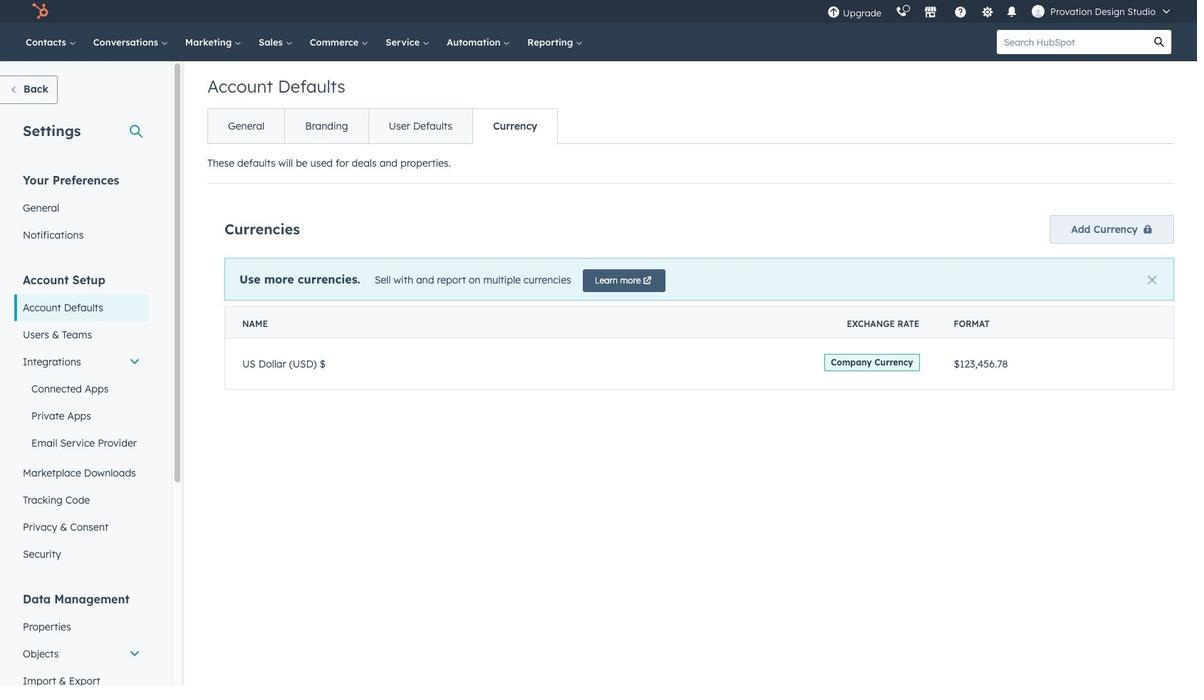 Task type: locate. For each thing, give the bounding box(es) containing it.
your preferences element
[[14, 172, 149, 249]]

banner
[[224, 211, 1174, 244]]

close image
[[1148, 276, 1157, 284]]

alert
[[224, 258, 1174, 301]]

menu
[[820, 0, 1180, 23]]

navigation
[[207, 108, 558, 144]]

Search HubSpot search field
[[997, 30, 1147, 54]]

james peterson image
[[1032, 5, 1045, 18]]

currency element
[[224, 306, 1174, 390]]



Task type: describe. For each thing, give the bounding box(es) containing it.
data management element
[[14, 591, 149, 686]]

marketplaces image
[[924, 6, 937, 19]]

account setup element
[[14, 272, 149, 568]]



Task type: vqa. For each thing, say whether or not it's contained in the screenshot.
Account Setup element
yes



